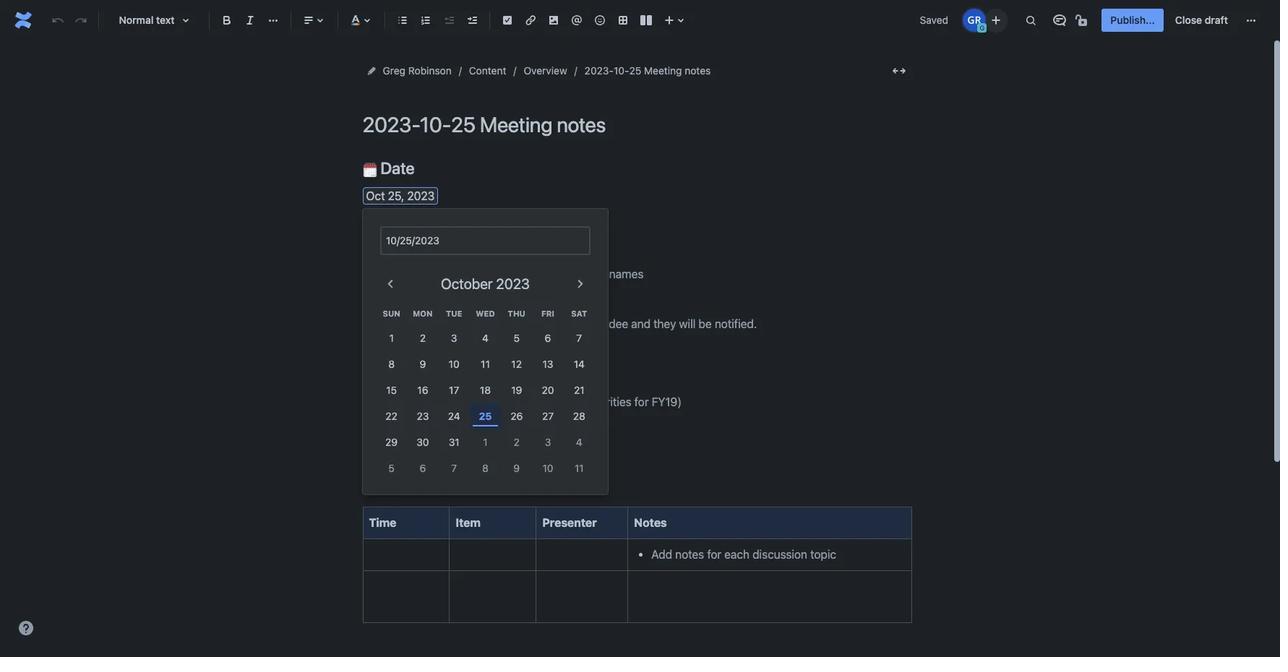 Task type: locate. For each thing, give the bounding box(es) containing it.
11 button down 28 button
[[564, 456, 595, 482]]

topics
[[463, 469, 507, 489]]

5 right :speaking_head: image
[[388, 462, 395, 474]]

11 up 18
[[481, 358, 490, 370]]

10 button up 17
[[438, 351, 470, 378]]

6 button down fri
[[532, 325, 564, 351]]

0 vertical spatial robinson
[[408, 64, 452, 77]]

item
[[456, 516, 481, 529]]

5 button down 29
[[376, 456, 407, 482]]

1 vertical spatial 10
[[542, 462, 553, 474]]

saved
[[920, 14, 948, 26]]

:calendar_spiral: image
[[362, 163, 377, 177]]

close draft button
[[1166, 9, 1237, 32]]

1 button
[[376, 325, 407, 351], [470, 430, 501, 456]]

1 horizontal spatial 2 button
[[501, 430, 532, 456]]

confluence image
[[12, 9, 35, 32], [12, 9, 35, 32]]

7 button
[[564, 325, 595, 351], [438, 456, 470, 482]]

2 row from the top
[[376, 325, 595, 351]]

0 horizontal spatial 4
[[482, 332, 489, 344]]

0 horizontal spatial 3 button
[[438, 325, 470, 351]]

close
[[1175, 14, 1202, 26]]

1 horizontal spatial 2
[[514, 436, 520, 448]]

31 button
[[438, 430, 470, 456]]

3 button down tue
[[438, 325, 470, 351]]

discussion topics
[[377, 469, 507, 489]]

0 vertical spatial 9 button
[[407, 351, 438, 378]]

11 for 11 button to the right
[[575, 462, 584, 474]]

1 horizontal spatial 5 button
[[501, 325, 532, 351]]

row containing sun
[[376, 301, 595, 325]]

5 row from the top
[[376, 404, 595, 430]]

1 horizontal spatial 4
[[576, 436, 582, 448]]

greg robinson image
[[963, 9, 986, 32]]

7 for the rightmost 7 button
[[576, 332, 582, 344]]

30 button
[[407, 430, 438, 456]]

2 button
[[407, 325, 438, 351], [501, 430, 532, 456]]

2 down 26 button
[[514, 436, 520, 448]]

0 vertical spatial 2 button
[[407, 325, 438, 351]]

1 horizontal spatial 7 button
[[564, 325, 595, 351]]

row containing 1
[[376, 325, 595, 351]]

6 button down 30
[[407, 456, 438, 482]]

1 vertical spatial 9
[[513, 462, 520, 474]]

0 vertical spatial 3 button
[[438, 325, 470, 351]]

15 button
[[376, 378, 407, 404]]

greg robinson link
[[383, 62, 452, 80]]

1 down sun
[[389, 332, 394, 344]]

1 horizontal spatial 6
[[545, 332, 551, 344]]

0 horizontal spatial 10 button
[[438, 351, 470, 378]]

2 button down 26
[[501, 430, 532, 456]]

25 inside '2023-10-25 meeting notes' link
[[629, 64, 641, 77]]

1 vertical spatial 4 button
[[564, 430, 595, 456]]

1 vertical spatial 3
[[545, 436, 551, 448]]

outdent ⇧tab image
[[440, 12, 458, 29]]

1 horizontal spatial 2023
[[496, 275, 530, 292]]

8 button
[[376, 351, 407, 378], [470, 456, 501, 482]]

19 button
[[501, 378, 532, 404]]

11 button up 18
[[470, 351, 501, 378]]

3 down 27 button
[[545, 436, 551, 448]]

4 down 28 button
[[576, 436, 582, 448]]

25 inside 25 button
[[479, 410, 492, 422]]

1 horizontal spatial 1 button
[[470, 430, 501, 456]]

2 button down the mon
[[407, 325, 438, 351]]

action item image
[[499, 12, 516, 29]]

october 2023
[[441, 275, 530, 292]]

0 vertical spatial 1 button
[[376, 325, 407, 351]]

0 vertical spatial 7
[[576, 332, 582, 344]]

0 vertical spatial 6
[[545, 332, 551, 344]]

move this page image
[[365, 65, 377, 77]]

1 horizontal spatial 6 button
[[532, 325, 564, 351]]

row containing 15
[[376, 378, 595, 404]]

28 button
[[564, 404, 595, 430]]

9 button down 26 button
[[501, 456, 532, 482]]

3 down tue
[[451, 332, 457, 344]]

notes
[[685, 64, 711, 77]]

8 up "15"
[[388, 358, 395, 370]]

1 horizontal spatial 11
[[575, 462, 584, 474]]

close draft
[[1175, 14, 1228, 26]]

layouts image
[[637, 12, 655, 29]]

content link
[[469, 62, 506, 80]]

0 vertical spatial 9
[[420, 358, 426, 370]]

tue
[[446, 309, 462, 318]]

sat
[[571, 309, 587, 318]]

redo ⌘⇧z image
[[72, 12, 90, 29]]

1 vertical spatial 6
[[420, 462, 426, 474]]

10
[[449, 358, 459, 370], [542, 462, 553, 474]]

10 down 27 button
[[542, 462, 553, 474]]

8
[[388, 358, 395, 370], [482, 462, 489, 474]]

25 left meeting
[[629, 64, 641, 77]]

row
[[376, 301, 595, 325], [376, 325, 595, 351], [376, 351, 595, 378], [376, 378, 595, 404], [376, 404, 595, 430], [376, 430, 595, 456], [376, 456, 595, 482]]

3
[[451, 332, 457, 344], [545, 436, 551, 448]]

0 vertical spatial 11 button
[[470, 351, 501, 378]]

0 horizontal spatial 9 button
[[407, 351, 438, 378]]

1 vertical spatial 4
[[576, 436, 582, 448]]

9 right topics
[[513, 462, 520, 474]]

1 vertical spatial 7
[[451, 462, 457, 474]]

6 down 30 'button'
[[420, 462, 426, 474]]

20
[[542, 384, 554, 396]]

1 vertical spatial 5
[[388, 462, 395, 474]]

2
[[420, 332, 426, 344], [514, 436, 520, 448]]

goals
[[377, 364, 422, 384]]

publish...
[[1110, 14, 1155, 26]]

0 horizontal spatial 1
[[389, 332, 394, 344]]

25,
[[388, 190, 404, 203]]

6 row from the top
[[376, 430, 595, 456]]

Give this page a title text field
[[362, 113, 912, 137]]

1 vertical spatial 11
[[575, 462, 584, 474]]

4
[[482, 332, 489, 344], [576, 436, 582, 448]]

9 button
[[407, 351, 438, 378], [501, 456, 532, 482]]

5
[[514, 332, 520, 344], [388, 462, 395, 474]]

emoji image
[[591, 12, 609, 29]]

7 for the bottom 7 button
[[451, 462, 457, 474]]

0 horizontal spatial 5
[[388, 462, 395, 474]]

2023
[[407, 190, 435, 203], [496, 275, 530, 292]]

7 row from the top
[[376, 456, 595, 482]]

24
[[448, 410, 460, 422]]

1 vertical spatial 9 button
[[501, 456, 532, 482]]

1 horizontal spatial 5
[[514, 332, 520, 344]]

1
[[389, 332, 394, 344], [483, 436, 488, 448]]

1 down 25 cell
[[483, 436, 488, 448]]

row containing 29
[[376, 430, 595, 456]]

2023-10-25 meeting notes link
[[584, 62, 711, 80]]

italic ⌘i image
[[241, 12, 259, 29]]

robinson up tue
[[422, 295, 470, 308]]

4 row from the top
[[376, 378, 595, 404]]

9 up 16
[[420, 358, 426, 370]]

0 horizontal spatial 8 button
[[376, 351, 407, 378]]

1 horizontal spatial 3 button
[[532, 430, 564, 456]]

0 vertical spatial 4
[[482, 332, 489, 344]]

1 vertical spatial 1 button
[[470, 430, 501, 456]]

1 vertical spatial 8
[[482, 462, 489, 474]]

7 down 31 button
[[451, 462, 457, 474]]

0 vertical spatial 11
[[481, 358, 490, 370]]

1 vertical spatial 25
[[479, 410, 492, 422]]

0 horizontal spatial 6
[[420, 462, 426, 474]]

0 vertical spatial 25
[[629, 64, 641, 77]]

25 down 18 button
[[479, 410, 492, 422]]

robinson for @greg robinson
[[422, 295, 470, 308]]

4 button down 28
[[564, 430, 595, 456]]

26 button
[[501, 404, 532, 430]]

1 horizontal spatial 10 button
[[532, 456, 564, 482]]

5 for 5 button to the left
[[388, 462, 395, 474]]

1 vertical spatial 5 button
[[376, 456, 407, 482]]

robinson inside main content area, start typing to enter text. text field
[[422, 295, 470, 308]]

0 horizontal spatial 7
[[451, 462, 457, 474]]

4 button
[[470, 325, 501, 351], [564, 430, 595, 456]]

help image
[[17, 619, 35, 637]]

:speaking_head: image
[[362, 474, 377, 488]]

0 horizontal spatial 5 button
[[376, 456, 407, 482]]

5 down thu
[[514, 332, 520, 344]]

1 vertical spatial 11 button
[[564, 456, 595, 482]]

10 up 17
[[449, 358, 459, 370]]

1 vertical spatial robinson
[[422, 295, 470, 308]]

1 button down sun
[[376, 325, 407, 351]]

17 button
[[438, 378, 470, 404]]

None field
[[382, 228, 589, 254]]

0 vertical spatial 10
[[449, 358, 459, 370]]

7 button down 31
[[438, 456, 470, 482]]

Main content area, start typing to enter text. text field
[[354, 158, 920, 657]]

@greg
[[383, 295, 419, 308]]

0 horizontal spatial 10
[[449, 358, 459, 370]]

time
[[369, 516, 396, 529]]

21
[[574, 384, 584, 396]]

6
[[545, 332, 551, 344], [420, 462, 426, 474]]

1 horizontal spatial 9 button
[[501, 456, 532, 482]]

1 button right 31
[[470, 430, 501, 456]]

0 vertical spatial 7 button
[[564, 325, 595, 351]]

4 for 4 button to the right
[[576, 436, 582, 448]]

robinson inside greg robinson link
[[408, 64, 452, 77]]

9 button up 16
[[407, 351, 438, 378]]

oct 25, 2023
[[366, 190, 435, 203]]

1 horizontal spatial 7
[[576, 332, 582, 344]]

robinson right greg
[[408, 64, 452, 77]]

previous month, september 2023 image
[[382, 275, 399, 293]]

8 button up "15"
[[376, 351, 407, 378]]

2 down the mon
[[420, 332, 426, 344]]

participants
[[377, 236, 466, 256]]

10 button down 27 button
[[532, 456, 564, 482]]

0 horizontal spatial 25
[[479, 410, 492, 422]]

19
[[511, 384, 522, 396]]

table image
[[614, 12, 632, 29]]

22 button
[[376, 404, 407, 430]]

1 horizontal spatial 3
[[545, 436, 551, 448]]

8 down 25 cell
[[482, 462, 489, 474]]

5 button down thu
[[501, 325, 532, 351]]

0 horizontal spatial 7 button
[[438, 456, 470, 482]]

6 button
[[532, 325, 564, 351], [407, 456, 438, 482]]

4 button down wed
[[470, 325, 501, 351]]

27
[[542, 410, 554, 422]]

3 row from the top
[[376, 351, 595, 378]]

0 horizontal spatial 6 button
[[407, 456, 438, 482]]

row containing 8
[[376, 351, 595, 378]]

25
[[629, 64, 641, 77], [479, 410, 492, 422]]

0 vertical spatial 5
[[514, 332, 520, 344]]

1 vertical spatial 2
[[514, 436, 520, 448]]

0 vertical spatial 2
[[420, 332, 426, 344]]

0 vertical spatial 4 button
[[470, 325, 501, 351]]

8 button down 25 cell
[[470, 456, 501, 482]]

1 vertical spatial 2023
[[496, 275, 530, 292]]

9
[[420, 358, 426, 370], [513, 462, 520, 474]]

0 vertical spatial 8
[[388, 358, 395, 370]]

1 horizontal spatial 8 button
[[470, 456, 501, 482]]

undo ⌘z image
[[49, 12, 66, 29]]

1 vertical spatial 8 button
[[470, 456, 501, 482]]

22
[[385, 410, 397, 422]]

0 horizontal spatial 9
[[420, 358, 426, 370]]

30
[[417, 436, 429, 448]]

row containing 22
[[376, 404, 595, 430]]

0 vertical spatial 3
[[451, 332, 457, 344]]

2023 up thu
[[496, 275, 530, 292]]

0 horizontal spatial 1 button
[[376, 325, 407, 351]]

3 button
[[438, 325, 470, 351], [532, 430, 564, 456]]

robinson
[[408, 64, 452, 77], [422, 295, 470, 308]]

overview link
[[524, 62, 567, 80]]

0 horizontal spatial 2
[[420, 332, 426, 344]]

6 for leftmost 6 button
[[420, 462, 426, 474]]

5 for 5 button to the top
[[514, 332, 520, 344]]

11 down 28 button
[[575, 462, 584, 474]]

0 vertical spatial 1
[[389, 332, 394, 344]]

3 button down 27
[[532, 430, 564, 456]]

11
[[481, 358, 490, 370], [575, 462, 584, 474]]

6 down fri
[[545, 332, 551, 344]]

4 down wed
[[482, 332, 489, 344]]

1 row from the top
[[376, 301, 595, 325]]

24 button
[[438, 404, 470, 430]]

18 button
[[470, 378, 501, 404]]

0 vertical spatial 2023
[[407, 190, 435, 203]]

mention image
[[568, 12, 585, 29]]

7 button down sat
[[564, 325, 595, 351]]

2023 right 25,
[[407, 190, 435, 203]]

0 vertical spatial 5 button
[[501, 325, 532, 351]]

18
[[480, 384, 491, 396]]

draft
[[1205, 14, 1228, 26]]

1 vertical spatial 10 button
[[532, 456, 564, 482]]

no restrictions image
[[1074, 12, 1092, 29]]

0 horizontal spatial 11
[[481, 358, 490, 370]]

0 horizontal spatial 2023
[[407, 190, 435, 203]]

more formatting image
[[265, 12, 282, 29]]

11 button
[[470, 351, 501, 378], [564, 456, 595, 482]]

1 horizontal spatial 25
[[629, 64, 641, 77]]

1 vertical spatial 2 button
[[501, 430, 532, 456]]

7 down sat
[[576, 332, 582, 344]]

0 vertical spatial 10 button
[[438, 351, 470, 378]]

1 vertical spatial 6 button
[[407, 456, 438, 482]]

7
[[576, 332, 582, 344], [451, 462, 457, 474]]

13
[[542, 358, 553, 370]]

row group
[[376, 325, 595, 482]]

1 horizontal spatial 1
[[483, 436, 488, 448]]

content
[[469, 64, 506, 77]]



Task type: vqa. For each thing, say whether or not it's contained in the screenshot.
headings.
no



Task type: describe. For each thing, give the bounding box(es) containing it.
10-
[[614, 64, 629, 77]]

4 for 4 button to the left
[[482, 332, 489, 344]]

17
[[449, 384, 459, 396]]

numbered list ⌘⇧7 image
[[417, 12, 434, 29]]

0 horizontal spatial 3
[[451, 332, 457, 344]]

notes
[[634, 516, 667, 529]]

presenter
[[542, 516, 597, 529]]

2023-10-25 meeting notes
[[584, 64, 711, 77]]

@greg robinson
[[383, 295, 470, 308]]

16
[[417, 384, 428, 396]]

1 vertical spatial 1
[[483, 436, 488, 448]]

0 horizontal spatial 4 button
[[470, 325, 501, 351]]

meeting
[[644, 64, 682, 77]]

mon
[[413, 309, 433, 318]]

12
[[511, 358, 522, 370]]

0 vertical spatial 6 button
[[532, 325, 564, 351]]

2023 inside main content area, start typing to enter text. text field
[[407, 190, 435, 203]]

next month, november 2023 image
[[572, 275, 589, 293]]

sun
[[383, 309, 400, 318]]

normal
[[119, 14, 154, 26]]

1 horizontal spatial 8
[[482, 462, 489, 474]]

14
[[574, 358, 585, 370]]

23 button
[[407, 404, 438, 430]]

normal text button
[[105, 4, 203, 36]]

oct
[[366, 190, 385, 203]]

25 cell
[[470, 404, 501, 430]]

1 horizontal spatial 9
[[513, 462, 520, 474]]

find and replace image
[[1022, 12, 1040, 29]]

1 horizontal spatial 10
[[542, 462, 553, 474]]

row group containing 1
[[376, 325, 595, 482]]

greg
[[383, 64, 405, 77]]

make page full-width image
[[890, 62, 907, 80]]

11 for left 11 button
[[481, 358, 490, 370]]

align left image
[[300, 12, 317, 29]]

29 button
[[376, 430, 407, 456]]

publish... button
[[1102, 9, 1164, 32]]

link image
[[522, 12, 539, 29]]

12 button
[[501, 351, 532, 378]]

indent tab image
[[463, 12, 481, 29]]

greg robinson
[[383, 64, 452, 77]]

overview
[[524, 64, 567, 77]]

1 horizontal spatial 11 button
[[564, 456, 595, 482]]

20 button
[[532, 378, 564, 404]]

bullet list ⌘⇧8 image
[[394, 12, 411, 29]]

:speaking_head: image
[[362, 474, 377, 488]]

1 vertical spatial 7 button
[[438, 456, 470, 482]]

0 horizontal spatial 2 button
[[407, 325, 438, 351]]

28
[[573, 410, 585, 422]]

text
[[156, 14, 175, 26]]

21 button
[[564, 378, 595, 404]]

31
[[449, 436, 459, 448]]

discussion
[[380, 469, 459, 489]]

2023-
[[584, 64, 614, 77]]

more image
[[1242, 12, 1260, 29]]

29
[[385, 436, 398, 448]]

invite to edit image
[[988, 11, 1005, 29]]

row containing 5
[[376, 456, 595, 482]]

14 button
[[564, 351, 595, 378]]

date
[[377, 158, 415, 178]]

normal text
[[119, 14, 175, 26]]

0 vertical spatial 8 button
[[376, 351, 407, 378]]

6 for top 6 button
[[545, 332, 551, 344]]

1 horizontal spatial 4 button
[[564, 430, 595, 456]]

23
[[417, 410, 429, 422]]

27 button
[[532, 404, 564, 430]]

wed
[[476, 309, 495, 318]]

15
[[386, 384, 397, 396]]

16 button
[[407, 378, 438, 404]]

:calendar_spiral: image
[[362, 163, 377, 177]]

thu
[[508, 309, 525, 318]]

october
[[441, 275, 493, 292]]

october 2023 grid
[[376, 301, 595, 482]]

bold ⌘b image
[[218, 12, 236, 29]]

0 horizontal spatial 8
[[388, 358, 395, 370]]

fri
[[541, 309, 554, 318]]

25 button
[[470, 404, 501, 430]]

0 horizontal spatial 11 button
[[470, 351, 501, 378]]

26
[[510, 410, 523, 422]]

13 button
[[532, 351, 564, 378]]

add image, video, or file image
[[545, 12, 562, 29]]

robinson for greg robinson
[[408, 64, 452, 77]]

1 vertical spatial 3 button
[[532, 430, 564, 456]]

comment icon image
[[1051, 12, 1069, 29]]



